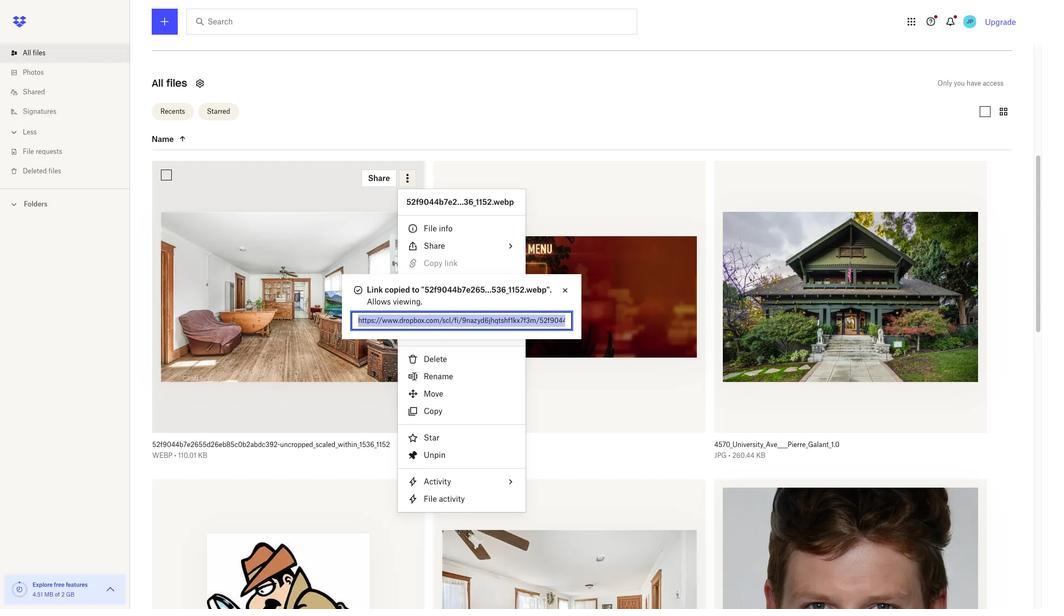 Task type: locate. For each thing, give the bounding box(es) containing it.
2 copy from the top
[[424, 407, 443, 416]]

allows
[[367, 297, 391, 306]]

deleted
[[23, 167, 47, 175]]

copy left link
[[424, 259, 443, 268]]

kb down "image-"
[[475, 452, 485, 460]]

2 horizontal spatial kb
[[757, 452, 766, 460]]

0 vertical spatial all
[[23, 49, 31, 57]]

0 vertical spatial files
[[33, 49, 46, 57]]

2015-09-30-image-6 button
[[434, 441, 682, 450]]

file inside list
[[23, 147, 34, 156]]

0 horizontal spatial activity
[[250, 32, 283, 43]]

photos
[[23, 68, 44, 76]]

all up the recents
[[152, 77, 163, 89]]

files right deleted
[[49, 167, 61, 175]]

copy for copy
[[424, 407, 443, 416]]

0 vertical spatial all files
[[23, 49, 46, 57]]

all files
[[23, 49, 46, 57], [152, 77, 187, 89]]

have
[[967, 79, 982, 87]]

kb
[[198, 452, 208, 460], [475, 452, 485, 460], [757, 452, 766, 460]]

upgrade
[[986, 17, 1017, 26]]

files
[[33, 49, 46, 57], [166, 77, 187, 89], [49, 167, 61, 175]]

1 horizontal spatial all
[[152, 77, 163, 89]]

52f9044b7e2…36_1152.webp
[[407, 197, 514, 207]]

0 vertical spatial copy
[[424, 259, 443, 268]]

webp left 110.01
[[152, 452, 173, 460]]

download menu item
[[398, 290, 526, 307]]

manage
[[424, 276, 453, 285]]

all
[[23, 49, 31, 57], [152, 77, 163, 89]]

0 horizontal spatial •
[[174, 452, 176, 460]]

file
[[23, 147, 34, 156], [424, 224, 437, 233], [424, 495, 437, 504]]

activity down unpin menu item
[[439, 495, 465, 504]]

list
[[0, 37, 130, 189]]

Link for copy link click text field
[[358, 315, 566, 327]]

2 • from the left
[[456, 452, 458, 460]]

file left info
[[424, 224, 437, 233]]

1 horizontal spatial activity
[[439, 495, 465, 504]]

all files up the recents
[[152, 77, 187, 89]]

2015-
[[434, 441, 451, 449]]

copy link
[[424, 259, 458, 268]]

2015-09-30-image-6 webp • 14.17 kb
[[434, 441, 499, 460]]

0 horizontal spatial kb
[[198, 452, 208, 460]]

requests
[[36, 147, 62, 156]]

14.17
[[459, 452, 474, 460]]

recents
[[161, 107, 185, 116]]

0 horizontal spatial files
[[33, 49, 46, 57]]

upgrade link
[[986, 17, 1017, 26]]

09-
[[451, 441, 462, 449]]

1 horizontal spatial •
[[456, 452, 458, 460]]

• inside 2015-09-30-image-6 webp • 14.17 kb
[[456, 452, 458, 460]]

features
[[66, 582, 88, 588]]

file info
[[424, 224, 453, 233]]

webp
[[152, 452, 173, 460], [434, 452, 454, 460]]

3 kb from the left
[[757, 452, 766, 460]]

4570_university_ave____pierre_galant_1.0 button
[[715, 441, 964, 450]]

6
[[495, 441, 499, 449]]

1 kb from the left
[[198, 452, 208, 460]]

2 horizontal spatial files
[[166, 77, 187, 89]]

1 horizontal spatial webp
[[434, 452, 454, 460]]

files inside list item
[[33, 49, 46, 57]]

• left 14.17
[[456, 452, 458, 460]]

all files inside list item
[[23, 49, 46, 57]]

gb
[[66, 592, 75, 598]]

file, 2015-09-30-image-6.webp row
[[434, 161, 706, 468]]

file, db165f6aaa73d95c9004256537e7037b-uncropped_scaled_within_1536_1152.webp row
[[434, 479, 706, 609]]

3 • from the left
[[729, 452, 731, 460]]

webp down 2015-
[[434, 452, 454, 460]]

1 vertical spatial activity
[[439, 495, 465, 504]]

jpg
[[715, 452, 727, 460]]

None field
[[0, 0, 84, 12]]

list containing all files
[[0, 37, 130, 189]]

link
[[367, 285, 383, 294]]

kb right 260.44
[[757, 452, 766, 460]]

4570_university_ave____pierre_galant_1.0
[[715, 441, 840, 449]]

only
[[938, 79, 953, 87]]

file down less
[[23, 147, 34, 156]]

2 kb from the left
[[475, 452, 485, 460]]

• inside 52f9044b7e2655d26eb85c0b2abdc392-uncropped_scaled_within_1536_1152 webp • 110.01 kb
[[174, 452, 176, 460]]

• left 110.01
[[174, 452, 176, 460]]

less
[[23, 128, 37, 136]]

kb right 110.01
[[198, 452, 208, 460]]

files up the recents
[[166, 77, 187, 89]]

file for file info
[[424, 224, 437, 233]]

copy down move
[[424, 407, 443, 416]]

all files up photos
[[23, 49, 46, 57]]

explore
[[33, 582, 53, 588]]

2 vertical spatial file
[[424, 495, 437, 504]]

photos link
[[9, 63, 130, 82]]

free
[[54, 582, 65, 588]]

52f9044b7e2655d26eb85c0b2abdc392-uncropped_scaled_within_1536_1152 button
[[152, 441, 401, 450]]

1 vertical spatial file
[[424, 224, 437, 233]]

folders
[[24, 200, 47, 208]]

shared link
[[9, 82, 130, 102]]

webp inside 2015-09-30-image-6 webp • 14.17 kb
[[434, 452, 454, 460]]

2 horizontal spatial •
[[729, 452, 731, 460]]

uncropped_scaled_within_1536_1152
[[280, 441, 390, 449]]

1 webp from the left
[[152, 452, 173, 460]]

• inside 4570_university_ave____pierre_galant_1.0 jpg • 260.44 kb
[[729, 452, 731, 460]]

files up photos
[[33, 49, 46, 57]]

unpin
[[424, 451, 446, 460]]

mb
[[44, 592, 53, 598]]

1 horizontal spatial kb
[[475, 452, 485, 460]]

activity inside menu item
[[439, 495, 465, 504]]

1 vertical spatial all
[[152, 77, 163, 89]]

• right jpg
[[729, 452, 731, 460]]

activity right your
[[250, 32, 283, 43]]

activity
[[250, 32, 283, 43], [439, 495, 465, 504]]

1 copy from the top
[[424, 259, 443, 268]]

0 horizontal spatial all
[[23, 49, 31, 57]]

copy
[[424, 259, 443, 268], [424, 407, 443, 416]]

2 vertical spatial files
[[49, 167, 61, 175]]

all inside list item
[[23, 49, 31, 57]]

1 vertical spatial files
[[166, 77, 187, 89]]

1 horizontal spatial files
[[49, 167, 61, 175]]

files for deleted files link
[[49, 167, 61, 175]]

0 horizontal spatial webp
[[152, 452, 173, 460]]

0 vertical spatial file
[[23, 147, 34, 156]]

file for file requests
[[23, 147, 34, 156]]

•
[[174, 452, 176, 460], [456, 452, 458, 460], [729, 452, 731, 460]]

0 horizontal spatial all files
[[23, 49, 46, 57]]

0 vertical spatial activity
[[250, 32, 283, 43]]

rename menu item
[[398, 368, 526, 386]]

2
[[61, 592, 65, 598]]

1 horizontal spatial all files
[[152, 77, 187, 89]]

file down unpin
[[424, 495, 437, 504]]

2 webp from the left
[[434, 452, 454, 460]]

only you have access
[[938, 79, 1004, 87]]

1 vertical spatial copy
[[424, 407, 443, 416]]

all files link
[[9, 43, 130, 63]]

kb inside 4570_university_ave____pierre_galant_1.0 jpg • 260.44 kb
[[757, 452, 766, 460]]

all up photos
[[23, 49, 31, 57]]

1 • from the left
[[174, 452, 176, 460]]



Task type: describe. For each thing, give the bounding box(es) containing it.
move
[[424, 389, 444, 399]]

copy link menu item
[[398, 255, 526, 272]]

you
[[955, 79, 966, 87]]

file, download (1).jpeg row
[[715, 479, 987, 609]]

star menu item
[[398, 429, 526, 447]]

dropbox image
[[9, 11, 30, 33]]

explore free features 4.51 mb of 2 gb
[[33, 582, 88, 598]]

link copied to " 52f9044b7e265…536_1152.webp ". allows viewing.
[[367, 285, 552, 306]]

info
[[439, 224, 453, 233]]

file requests link
[[9, 142, 130, 162]]

file, 4570_university_ave____pierre_galant_1.0.jpg row
[[715, 161, 987, 468]]

kb inside 52f9044b7e2655d26eb85c0b2abdc392-uncropped_scaled_within_1536_1152 webp • 110.01 kb
[[198, 452, 208, 460]]

name
[[152, 134, 174, 143]]

signatures link
[[9, 102, 130, 121]]

4570_university_ave____pierre_galant_1.0 jpg • 260.44 kb
[[715, 441, 840, 460]]

file, 52f9044b7e2655d26eb85c0b2abdc392-uncropped_scaled_within_1536_1152.webp row
[[152, 161, 425, 468]]

move menu item
[[398, 386, 526, 403]]

link
[[445, 259, 458, 268]]

quota usage element
[[11, 581, 28, 599]]

recents button
[[152, 103, 194, 120]]

copied
[[385, 285, 410, 294]]

to
[[412, 285, 420, 294]]

suggested
[[152, 32, 200, 43]]

deleted files link
[[9, 162, 130, 181]]

of
[[55, 592, 60, 598]]

signatures
[[23, 107, 56, 115]]

folders button
[[0, 196, 130, 212]]

less image
[[9, 127, 20, 138]]

30-
[[462, 441, 473, 449]]

viewing.
[[393, 297, 423, 306]]

file, 1703238.jpg row
[[152, 479, 425, 609]]

shared
[[23, 88, 45, 96]]

all files list item
[[0, 43, 130, 63]]

".
[[547, 285, 552, 294]]

52f9044b7e265…536_1152.webp
[[425, 285, 547, 294]]

file requests
[[23, 147, 62, 156]]

manage permissions menu item
[[398, 272, 526, 290]]

copy for copy link
[[424, 259, 443, 268]]

rename
[[424, 372, 453, 381]]

file for file activity
[[424, 495, 437, 504]]

unpin menu item
[[398, 447, 526, 464]]

file activity
[[424, 495, 465, 504]]

260.44
[[733, 452, 755, 460]]

1 vertical spatial all files
[[152, 77, 187, 89]]

your
[[227, 32, 247, 43]]

delete menu item
[[398, 351, 526, 368]]

copy menu item
[[398, 403, 526, 420]]

110.01
[[178, 452, 196, 460]]

image-
[[473, 441, 495, 449]]

access
[[983, 79, 1004, 87]]

starred button
[[198, 103, 239, 120]]

52f9044b7e2655d26eb85c0b2abdc392-
[[152, 441, 280, 449]]

manage permissions
[[424, 276, 499, 285]]

star
[[424, 433, 440, 442]]

deleted files
[[23, 167, 61, 175]]

"
[[422, 285, 425, 294]]

file activity menu item
[[398, 491, 526, 508]]

suggested from your activity
[[152, 32, 283, 43]]

permissions
[[455, 276, 499, 285]]

kb inside 2015-09-30-image-6 webp • 14.17 kb
[[475, 452, 485, 460]]

file info menu item
[[398, 220, 526, 238]]

name button
[[152, 132, 243, 145]]

from
[[202, 32, 224, 43]]

starred
[[207, 107, 230, 116]]

files for all files link
[[33, 49, 46, 57]]

download
[[424, 293, 460, 303]]

webp inside 52f9044b7e2655d26eb85c0b2abdc392-uncropped_scaled_within_1536_1152 webp • 110.01 kb
[[152, 452, 173, 460]]

delete
[[424, 355, 447, 364]]

52f9044b7e2655d26eb85c0b2abdc392-uncropped_scaled_within_1536_1152 webp • 110.01 kb
[[152, 441, 390, 460]]

4.51
[[33, 592, 43, 598]]



Task type: vqa. For each thing, say whether or not it's contained in the screenshot.
the Set a rule that renames files inside the Create automated folder dialog
no



